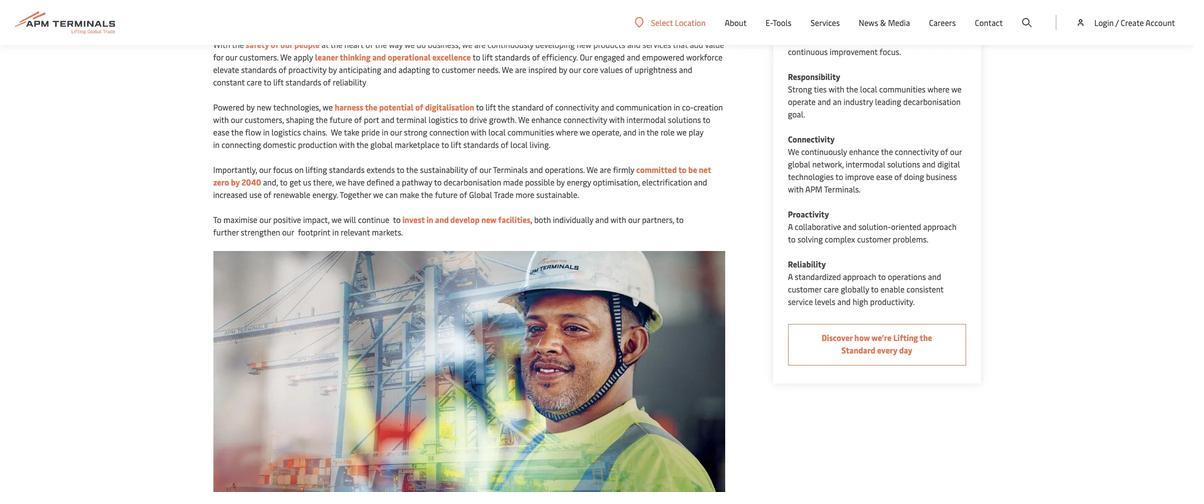 Task type: vqa. For each thing, say whether or not it's contained in the screenshot.
is
no



Task type: locate. For each thing, give the bounding box(es) containing it.
by down 'importantly,'
[[231, 177, 240, 188]]

2 vertical spatial local
[[511, 139, 528, 150]]

0 horizontal spatial customer
[[442, 64, 476, 75]]

care right constant
[[247, 77, 262, 88]]

0 vertical spatial future
[[330, 114, 352, 125]]

1 vertical spatial continuously
[[802, 146, 848, 157]]

industry
[[844, 96, 874, 107]]

to left 'solving'
[[788, 234, 796, 245]]

2 horizontal spatial customer
[[858, 234, 891, 245]]

strong
[[404, 127, 428, 138]]

0 vertical spatial operations
[[885, 34, 923, 45]]

reliable,
[[788, 34, 819, 45]]

lift inside the to lift the standard of connectivity and communication in co-creation with our customers, shaping the future of port and terminal logistics to drive growth. we enhance connectivity with intermodal solutions to ease the flow in logistics chains.  we take pride in our strong connection with local communities where we operate, and in the role we play in connecting domestic production with the global marketplace to lift standards of local living.
[[486, 102, 496, 113]]

0 horizontal spatial enhance
[[532, 114, 562, 125]]

terminal logistics
[[396, 114, 458, 125]]

with the safety of our people
[[213, 39, 320, 50]]

customer inside proactivity a collaborative and solution-oriented approach to solving complex customer problems.
[[858, 234, 891, 245]]

of right ease
[[895, 171, 903, 182]]

customer down excellence
[[442, 64, 476, 75]]

technologies
[[788, 171, 834, 182]]

our left core
[[569, 64, 581, 75]]

and inside responsibility strong ties with the local communities where we operate and an industry leading decarbonisation goal.
[[818, 96, 831, 107]]

and left an
[[818, 96, 831, 107]]

where inside responsibility strong ties with the local communities where we operate and an industry leading decarbonisation goal.
[[928, 84, 950, 95]]

every
[[878, 345, 898, 356]]

the up the industry
[[847, 84, 859, 95]]

take
[[344, 127, 360, 138]]

to up electrification and
[[679, 164, 687, 175]]

the up intermodal
[[881, 146, 893, 157]]

2 horizontal spatial local
[[861, 84, 878, 95]]

committed
[[637, 164, 677, 175]]

we
[[952, 84, 962, 95], [677, 127, 687, 138], [336, 177, 346, 188], [332, 214, 342, 225]]

1 vertical spatial where
[[556, 127, 578, 138]]

global inside connectivity we continuously enhance the connectivity of our global network, intermodal solutions and digital technologies to improve ease of doing business with apm terminals.
[[788, 159, 811, 170]]

contact
[[975, 17, 1003, 28]]

,
[[531, 214, 533, 225]]

care inside reliability a standardized approach to operations and customer care globally to enable consistent service levels and high productivity.
[[824, 284, 839, 295]]

and develop
[[435, 214, 480, 225]]

the inside discover how we're lifting the standard every day
[[920, 332, 933, 343]]

1 vertical spatial future
[[435, 189, 458, 200]]

and left services
[[628, 39, 641, 50]]

we
[[280, 52, 292, 63], [502, 64, 513, 75], [518, 114, 530, 125], [331, 127, 342, 138], [788, 146, 800, 157]]

0 vertical spatial local
[[861, 84, 878, 95]]

by inside "and, to get us there, we have defined a pathway to decarbonisation made possible by energy optimisation, electrification and increased use of renewable energy. together we can make the future of global trade more sustainable."
[[557, 177, 565, 188]]

location
[[675, 17, 706, 28]]

continuously inside connectivity we continuously enhance the connectivity of our global network, intermodal solutions and digital technologies to improve ease of doing business with apm terminals.
[[802, 146, 848, 157]]

operations down the media
[[885, 34, 923, 45]]

approach up problems.
[[924, 221, 957, 232]]

a inside proactivity a collaborative and solution-oriented approach to solving complex customer problems.
[[788, 221, 793, 232]]

safe
[[821, 34, 836, 45]]

powered by new technologies, we harness the potential of digitalisation
[[213, 102, 474, 113]]

where
[[928, 84, 950, 95], [556, 127, 578, 138]]

1 vertical spatial local
[[489, 127, 506, 138]]

potential
[[379, 102, 414, 113]]

we inside at the heart of the way we do business, we are continuously developing new products and services that add value for our customers. we apply
[[280, 52, 292, 63]]

communities up leading
[[880, 84, 926, 95]]

2 vertical spatial lift
[[486, 102, 496, 113]]

0 vertical spatial global
[[371, 139, 393, 150]]

continuously inside at the heart of the way we do business, we are continuously developing new products and services that add value for our customers. we apply
[[488, 39, 534, 50]]

1 vertical spatial care
[[824, 284, 839, 295]]

ease
[[877, 171, 893, 182]]

in connecting
[[213, 139, 261, 150]]

0 vertical spatial connectivity
[[556, 102, 599, 113]]

about
[[725, 17, 747, 28]]

0 horizontal spatial local
[[489, 127, 506, 138]]

to down customers.
[[264, 77, 271, 88]]

an
[[833, 96, 842, 107]]

1 horizontal spatial local
[[511, 139, 528, 150]]

shaping
[[286, 114, 314, 125]]

future inside "and, to get us there, we have defined a pathway to decarbonisation made possible by energy optimisation, electrification and increased use of renewable energy. together we can make the future of global trade more sustainable."
[[435, 189, 458, 200]]

1 horizontal spatial solutions
[[888, 159, 921, 170]]

discover
[[822, 332, 853, 343]]

products
[[594, 39, 626, 50]]

approach
[[924, 221, 957, 232], [843, 271, 877, 282]]

we right role
[[677, 127, 687, 138]]

1 vertical spatial solutions
[[888, 159, 921, 170]]

0 horizontal spatial future
[[330, 114, 352, 125]]

global up technologies
[[788, 159, 811, 170]]

production
[[298, 139, 337, 150]]

1 vertical spatial approach
[[843, 271, 877, 282]]

and, to get us there, we have defined a pathway to decarbonisation made possible by energy optimisation, electrification and increased use of renewable energy. together we can make the future of global trade more sustainable.
[[213, 177, 708, 200]]

further strengthen
[[213, 227, 280, 238]]

1 vertical spatial customer
[[858, 234, 891, 245]]

with
[[925, 34, 941, 45], [829, 84, 845, 95], [213, 114, 229, 125], [788, 184, 804, 195]]

a inside reliability a standardized approach to operations and customer care globally to enable consistent service levels and high productivity.
[[788, 271, 793, 282]]

to down the sustainability
[[434, 177, 442, 188]]

and up consistent
[[928, 271, 942, 282]]

customer inside reliability a standardized approach to operations and customer care globally to enable consistent service levels and high productivity.
[[788, 284, 822, 295]]

0 vertical spatial where
[[928, 84, 950, 95]]

1 horizontal spatial future
[[435, 189, 458, 200]]

local left living.
[[511, 139, 528, 150]]

operations inside the "efficiency reliable, safe and efficient operations with a continuous improvement focus."
[[885, 34, 923, 45]]

care inside to lift standards of efficiency. our engaged and empowered workforce elevate standards of proactivity by anticipating and adapting to customer needs. we are inspired by our core values of uprightness and constant care to lift standards of reliability
[[247, 77, 262, 88]]

new left facilities
[[482, 214, 497, 225]]

extends
[[367, 164, 395, 175]]

by up customers,
[[246, 102, 255, 113]]

0 horizontal spatial communities
[[508, 127, 554, 138]]

news & media button
[[859, 0, 911, 45]]

1 vertical spatial enhance
[[850, 146, 880, 157]]

with inside the to lift the standard of connectivity and communication in co-creation with our customers, shaping the future of port and terminal logistics to drive growth. we enhance connectivity with intermodal solutions to ease the flow in logistics chains.  we take pride in our strong connection with local communities where we operate, and in the role we play in connecting domestic production with the global marketplace to lift standards of local living.
[[213, 114, 229, 125]]

by up sustainable.
[[557, 177, 565, 188]]

communities up living.
[[508, 127, 554, 138]]

0 vertical spatial lift
[[483, 52, 493, 63]]

we up "decarbonisation"
[[952, 84, 962, 95]]

the right lifting
[[920, 332, 933, 343]]

are left inspired
[[515, 64, 527, 75]]

new up customers,
[[257, 102, 272, 113]]

goal.
[[788, 109, 806, 120]]

global down pride at left top
[[371, 139, 393, 150]]

lift down customers.
[[273, 77, 284, 88]]

0 vertical spatial enhance
[[532, 114, 562, 125]]

and right engaged
[[627, 52, 640, 63]]

account
[[1146, 17, 1176, 28]]

new up our
[[577, 39, 592, 50]]

media
[[889, 17, 911, 28]]

lift up needs.
[[483, 52, 493, 63]]

services button
[[811, 0, 840, 45]]

the up growth.
[[498, 102, 510, 113]]

0 horizontal spatial are
[[475, 39, 486, 50]]

the inside responsibility strong ties with the local communities where we operate and an industry leading decarbonisation goal.
[[847, 84, 859, 95]]

2 vertical spatial new
[[482, 214, 497, 225]]

operations up enable
[[888, 271, 927, 282]]

we down standard
[[518, 114, 530, 125]]

1 horizontal spatial enhance
[[850, 146, 880, 157]]

add
[[690, 39, 704, 50]]

the left role
[[647, 127, 659, 138]]

technologies, we
[[273, 102, 333, 113]]

to up terminals. in the top right of the page
[[836, 171, 844, 182]]

living.
[[530, 139, 551, 150]]

way we
[[389, 39, 415, 50]]

a down "reliability"
[[788, 271, 793, 282]]

decarbonisation made
[[444, 177, 523, 188]]

solutions up doing
[[888, 159, 921, 170]]

thinking
[[340, 52, 371, 63]]

efficiency
[[788, 21, 825, 32]]

in left "co-"
[[674, 102, 680, 113]]

lift for adapting
[[483, 52, 493, 63]]

we operate,
[[580, 127, 622, 138]]

0 vertical spatial customer
[[442, 64, 476, 75]]

1 vertical spatial new
[[257, 102, 272, 113]]

0 horizontal spatial continuously
[[488, 39, 534, 50]]

1 vertical spatial a
[[788, 271, 793, 282]]

we left have
[[336, 177, 346, 188]]

1 horizontal spatial communities
[[880, 84, 926, 95]]

we inside responsibility strong ties with the local communities where we operate and an industry leading decarbonisation goal.
[[952, 84, 962, 95]]

with left the apm on the top right
[[788, 184, 804, 195]]

with inside connectivity we continuously enhance the connectivity of our global network, intermodal solutions and digital technologies to improve ease of doing business with apm terminals.
[[788, 184, 804, 195]]

0 vertical spatial continuously
[[488, 39, 534, 50]]

1 horizontal spatial continuously
[[802, 146, 848, 157]]

doing
[[905, 171, 925, 182]]

our
[[580, 52, 593, 63]]

1 vertical spatial operations
[[888, 271, 927, 282]]

developing
[[536, 39, 575, 50]]

0 vertical spatial a
[[788, 221, 793, 232]]

0 horizontal spatial new
[[257, 102, 272, 113]]

0 horizontal spatial where
[[556, 127, 578, 138]]

1 vertical spatial are
[[515, 64, 527, 75]]

connectivity
[[556, 102, 599, 113], [564, 114, 607, 125], [895, 146, 939, 157]]

lift
[[483, 52, 493, 63], [273, 77, 284, 88], [486, 102, 496, 113]]

1 horizontal spatial are
[[515, 64, 527, 75]]

the right make
[[421, 189, 433, 200]]

we are
[[587, 164, 611, 175]]

connectivity inside connectivity we continuously enhance the connectivity of our global network, intermodal solutions and digital technologies to improve ease of doing business with apm terminals.
[[895, 146, 939, 157]]

of left port at left
[[354, 114, 362, 125]]

elevate
[[213, 64, 239, 75]]

0 vertical spatial solutions
[[668, 114, 701, 125]]

and left 'high'
[[838, 296, 851, 307]]

2 a from the top
[[788, 271, 793, 282]]

the up the leaner thinking and operational excellence link
[[375, 39, 387, 50]]

connectivity for lift
[[556, 102, 599, 113]]

to down creation
[[703, 114, 711, 125]]

0 horizontal spatial solutions
[[668, 114, 701, 125]]

our up digital
[[951, 146, 963, 157]]

1 a from the top
[[788, 221, 793, 232]]

local up the industry
[[861, 84, 878, 95]]

operations inside reliability a standardized approach to operations and customer care globally to enable consistent service levels and high productivity.
[[888, 271, 927, 282]]

are up needs.
[[475, 39, 486, 50]]

to inside connectivity we continuously enhance the connectivity of our global network, intermodal solutions and digital technologies to improve ease of doing business with apm terminals.
[[836, 171, 844, 182]]

our right and with
[[628, 214, 640, 225]]

0 horizontal spatial approach
[[843, 271, 877, 282]]

1 horizontal spatial where
[[928, 84, 950, 95]]

high
[[853, 296, 869, 307]]

a down "proactivity"
[[788, 221, 793, 232]]

enhance down standard
[[532, 114, 562, 125]]

leaner thinking and operational excellence link
[[313, 52, 471, 63]]

customer up service
[[788, 284, 822, 295]]

intermodal
[[846, 159, 886, 170]]

role
[[661, 127, 675, 138]]

we inside to lift standards of efficiency. our engaged and empowered workforce elevate standards of proactivity by anticipating and adapting to customer needs. we are inspired by our core values of uprightness and constant care to lift standards of reliability
[[502, 64, 513, 75]]

to left get
[[280, 177, 288, 188]]

2 vertical spatial customer
[[788, 284, 822, 295]]

our left positive
[[260, 214, 271, 225]]

approach up globally
[[843, 271, 877, 282]]

1 vertical spatial global
[[788, 159, 811, 170]]

0 vertical spatial communities
[[880, 84, 926, 95]]

0 vertical spatial approach
[[924, 221, 957, 232]]

, both individually and with our partners, to further strengthen our  footprint in relevant markets.
[[213, 214, 684, 238]]

0 vertical spatial are
[[475, 39, 486, 50]]

use
[[249, 189, 262, 200]]

continuously up network,
[[802, 146, 848, 157]]

enable
[[881, 284, 905, 295]]

to up markets.
[[393, 214, 401, 225]]

connectivity
[[788, 134, 835, 145]]

customer
[[442, 64, 476, 75], [858, 234, 891, 245], [788, 284, 822, 295]]

inspired
[[529, 64, 557, 75]]

standards down customers.
[[241, 64, 277, 75]]

with left a
[[925, 34, 941, 45]]

proactivity
[[288, 64, 327, 75]]

flow
[[245, 127, 261, 138]]

in right invest
[[427, 214, 434, 225]]

care up levels
[[824, 284, 839, 295]]

our inside to lift standards of efficiency. our engaged and empowered workforce elevate standards of proactivity by anticipating and adapting to customer needs. we are inspired by our core values of uprightness and constant care to lift standards of reliability
[[569, 64, 581, 75]]

1 horizontal spatial new
[[482, 214, 497, 225]]

approach inside reliability a standardized approach to operations and customer care globally to enable consistent service levels and high productivity.
[[843, 271, 877, 282]]

on
[[295, 164, 304, 175]]

terminals.
[[825, 184, 861, 195]]

how
[[855, 332, 870, 343]]

1 horizontal spatial care
[[824, 284, 839, 295]]

1 horizontal spatial approach
[[924, 221, 957, 232]]

in inside the ', both individually and with our partners, to further strengthen our  footprint in relevant markets.'
[[332, 227, 339, 238]]

2 horizontal spatial new
[[577, 39, 592, 50]]

news
[[859, 17, 879, 28]]

invest in and develop new facilities link
[[401, 214, 531, 225]]

0 horizontal spatial global
[[371, 139, 393, 150]]

enhance up intermodal
[[850, 146, 880, 157]]

a for collaborative
[[788, 221, 793, 232]]

a for standardized
[[788, 271, 793, 282]]

operations for to
[[888, 271, 927, 282]]

1 horizontal spatial global
[[788, 159, 811, 170]]

to lift the standard of connectivity and communication in co-creation with our customers, shaping the future of port and terminal logistics to drive growth. we enhance connectivity with intermodal solutions to ease the flow in logistics chains.  we take pride in our strong connection with local communities where we operate, and in the role we play in connecting domestic production with the global marketplace to lift standards of local living.
[[213, 102, 723, 150]]

solutions down "co-"
[[668, 114, 701, 125]]

growth.
[[489, 114, 517, 125]]

in left relevant
[[332, 227, 339, 238]]

2 vertical spatial connectivity
[[895, 146, 939, 157]]

lift up growth.
[[486, 102, 496, 113]]

0 vertical spatial new
[[577, 39, 592, 50]]

and up anticipating
[[373, 52, 386, 63]]

1 vertical spatial communities
[[508, 127, 554, 138]]

1 horizontal spatial customer
[[788, 284, 822, 295]]

local inside responsibility strong ties with the local communities where we operate and an industry leading decarbonisation goal.
[[861, 84, 878, 95]]

0 horizontal spatial care
[[247, 77, 262, 88]]

and up complex
[[844, 221, 857, 232]]

responsibility strong ties with the local communities where we operate and an industry leading decarbonisation goal.
[[788, 71, 962, 120]]

new inside at the heart of the way we do business, we are continuously developing new products and services that add value for our customers. we apply
[[577, 39, 592, 50]]

we down connectivity at the right of page
[[788, 146, 800, 157]]

care
[[247, 77, 262, 88], [824, 284, 839, 295]]

and up improvement
[[838, 34, 851, 45]]

we're
[[872, 332, 892, 343]]

standard
[[512, 102, 544, 113]]

have
[[348, 177, 365, 188]]

future down the powered by new technologies, we harness the potential of digitalisation
[[330, 114, 352, 125]]

we down safety of our people link
[[280, 52, 292, 63]]

customer down solution-
[[858, 234, 891, 245]]

future down committed to be net zero by 2040 link
[[435, 189, 458, 200]]

importantly,
[[213, 164, 257, 175]]

importantly, our focus on lifting standards extends to the sustainability of our terminals and operations. we are firmly
[[213, 164, 635, 175]]

where left we operate, at the top
[[556, 127, 578, 138]]

0 vertical spatial care
[[247, 77, 262, 88]]



Task type: describe. For each thing, give the bounding box(es) containing it.
solution-
[[859, 221, 892, 232]]

to left enable
[[871, 284, 879, 295]]

responsibility
[[788, 71, 841, 82]]

we inside connectivity we continuously enhance the connectivity of our global network, intermodal solutions and digital technologies to improve ease of doing business with apm terminals.
[[788, 146, 800, 157]]

standards down proactivity
[[286, 77, 321, 88]]

to
[[213, 214, 222, 225]]

communities inside the to lift the standard of connectivity and communication in co-creation with our customers, shaping the future of port and terminal logistics to drive growth. we enhance connectivity with intermodal solutions to ease the flow in logistics chains.  we take pride in our strong connection with local communities where we operate, and in the role we play in connecting domestic production with the global marketplace to lift standards of local living.
[[508, 127, 554, 138]]

creation
[[694, 102, 723, 113]]

uprightness
[[635, 64, 677, 75]]

discover how we're lifting the standard every day link
[[788, 324, 966, 366]]

make
[[400, 189, 419, 200]]

partners, to
[[642, 214, 684, 225]]

we inside "and, to get us there, we have defined a pathway to decarbonisation made possible by energy optimisation, electrification and increased use of renewable energy. together we can make the future of global trade more sustainable."
[[336, 177, 346, 188]]

1 vertical spatial lift
[[273, 77, 284, 88]]

to up connection with
[[460, 114, 468, 125]]

digital
[[938, 159, 961, 170]]

at the heart of the way we do business, we are continuously developing new products and services that add value for our customers. we apply
[[213, 39, 725, 63]]

that
[[673, 39, 688, 50]]

1 vertical spatial connectivity
[[564, 114, 607, 125]]

our down powered
[[231, 114, 243, 125]]

e-tools button
[[766, 0, 792, 45]]

to inside committed to be net zero by 2040
[[679, 164, 687, 175]]

contact button
[[975, 0, 1003, 45]]

and down workforce
[[679, 64, 693, 75]]

trade
[[494, 189, 514, 200]]

do
[[417, 39, 426, 50]]

the heart
[[331, 39, 364, 50]]

focus.
[[880, 46, 901, 57]]

the right with
[[232, 39, 244, 50]]

to maximise our positive impact, we will continue  to invest in and develop new facilities
[[213, 214, 531, 225]]

and down with intermodal
[[623, 127, 637, 138]]

to up the 'drive'
[[476, 102, 484, 113]]

committed to be net zero by 2040 link
[[213, 164, 712, 188]]

of global
[[460, 189, 492, 200]]

services
[[811, 17, 840, 28]]

at
[[322, 39, 329, 50]]

and down the leaner thinking and operational excellence link
[[383, 64, 397, 75]]

select location button
[[635, 17, 706, 28]]

consistent
[[907, 284, 944, 295]]

our inside the ', both individually and with our partners, to further strengthen our  footprint in relevant markets.'
[[628, 214, 640, 225]]

and inside at the heart of the way we do business, we are continuously developing new products and services that add value for our customers. we apply
[[628, 39, 641, 50]]

play
[[689, 127, 704, 138]]

solutions inside connectivity we continuously enhance the connectivity of our global network, intermodal solutions and digital technologies to improve ease of doing business with apm terminals.
[[888, 159, 921, 170]]

services
[[643, 39, 671, 50]]

solutions inside the to lift the standard of connectivity and communication in co-creation with our customers, shaping the future of port and terminal logistics to drive growth. we enhance connectivity with intermodal solutions to ease the flow in logistics chains.  we take pride in our strong connection with local communities where we operate, and in the role we play in connecting domestic production with the global marketplace to lift standards of local living.
[[668, 114, 701, 125]]

and inside the "efficiency reliable, safe and efficient operations with a continuous improvement focus."
[[838, 34, 851, 45]]

and up 'possible'
[[530, 164, 543, 175]]

in right pride at left top
[[382, 127, 388, 138]]

to up needs.
[[473, 52, 481, 63]]

proactivity
[[788, 209, 829, 220]]

continuous
[[788, 46, 828, 57]]

both individually
[[534, 214, 594, 225]]

our inside connectivity we continuously enhance the connectivity of our global network, intermodal solutions and digital technologies to improve ease of doing business with apm terminals.
[[951, 146, 963, 157]]

by down the leaner
[[329, 64, 337, 75]]

impact,
[[303, 214, 330, 225]]

will
[[344, 214, 356, 225]]

firmly
[[613, 164, 635, 175]]

operate
[[788, 96, 816, 107]]

discover how we're lifting the standard every day
[[822, 332, 933, 356]]

standards up needs.
[[495, 52, 531, 63]]

our up and,
[[259, 164, 271, 175]]

enhance inside the to lift the standard of connectivity and communication in co-creation with our customers, shaping the future of port and terminal logistics to drive growth. we enhance connectivity with intermodal solutions to ease the flow in logistics chains.  we take pride in our strong connection with local communities where we operate, and in the role we play in connecting domestic production with the global marketplace to lift standards of local living.
[[532, 114, 562, 125]]

the right shaping
[[316, 114, 328, 125]]

of left proactivity
[[279, 64, 287, 75]]

apmt brand image
[[213, 251, 725, 492]]

careers button
[[930, 0, 956, 45]]

to up enable
[[879, 271, 886, 282]]

of inside at the heart of the way we do business, we are continuously developing new products and services that add value for our customers. we apply
[[366, 39, 373, 50]]

we left take at the left top of the page
[[331, 127, 342, 138]]

by inside committed to be net zero by 2040
[[231, 177, 240, 188]]

the inside connectivity we continuously enhance the connectivity of our global network, intermodal solutions and digital technologies to improve ease of doing business with apm terminals.
[[881, 146, 893, 157]]

relevant
[[341, 227, 370, 238]]

we left "will"
[[332, 214, 342, 225]]

are inside to lift standards of efficiency. our engaged and empowered workforce elevate standards of proactivity by anticipating and adapting to customer needs. we are inspired by our core values of uprightness and constant care to lift standards of reliability
[[515, 64, 527, 75]]

apm
[[806, 184, 823, 195]]

the up port at left
[[365, 102, 378, 113]]

careers
[[930, 17, 956, 28]]

in down customers,
[[263, 127, 270, 138]]

lift for of
[[486, 102, 496, 113]]

future inside the to lift the standard of connectivity and communication in co-creation with our customers, shaping the future of port and terminal logistics to drive growth. we enhance connectivity with intermodal solutions to ease the flow in logistics chains.  we take pride in our strong connection with local communities where we operate, and in the role we play in connecting domestic production with the global marketplace to lift standards of local living.
[[330, 114, 352, 125]]

and inside proactivity a collaborative and solution-oriented approach to solving complex customer problems.
[[844, 221, 857, 232]]

to the
[[397, 164, 418, 175]]

efficient
[[853, 34, 883, 45]]

about button
[[725, 0, 747, 45]]

with inside responsibility strong ties with the local communities where we operate and an industry leading decarbonisation goal.
[[829, 84, 845, 95]]

of up the "terminal logistics"
[[416, 102, 424, 113]]

communities inside responsibility strong ties with the local communities where we operate and an industry leading decarbonisation goal.
[[880, 84, 926, 95]]

standard
[[842, 345, 876, 356]]

and inside connectivity we continuously enhance the connectivity of our global network, intermodal solutions and digital technologies to improve ease of doing business with apm terminals.
[[923, 159, 936, 170]]

our left strong
[[390, 127, 402, 138]]

efficiency.
[[542, 52, 578, 63]]

with the
[[339, 139, 369, 150]]

e-tools
[[766, 17, 792, 28]]

of right values
[[625, 64, 633, 75]]

to inside proactivity a collaborative and solution-oriented approach to solving complex customer problems.
[[788, 234, 796, 245]]

values
[[601, 64, 623, 75]]

leaner
[[315, 52, 338, 63]]

enhance inside connectivity we continuously enhance the connectivity of our global network, intermodal solutions and digital technologies to improve ease of doing business with apm terminals.
[[850, 146, 880, 157]]

problems.
[[893, 234, 929, 245]]

logistics
[[272, 127, 301, 138]]

sustainable.
[[537, 189, 579, 200]]

can
[[386, 189, 398, 200]]

and,
[[263, 177, 278, 188]]

of up inspired
[[533, 52, 540, 63]]

operations for focus.
[[885, 34, 923, 45]]

digitalisation
[[425, 102, 474, 113]]

of right standard
[[546, 102, 554, 113]]

customer inside to lift standards of efficiency. our engaged and empowered workforce elevate standards of proactivity by anticipating and adapting to customer needs. we are inspired by our core values of uprightness and constant care to lift standards of reliability
[[442, 64, 476, 75]]

approach inside proactivity a collaborative and solution-oriented approach to solving complex customer problems.
[[924, 221, 957, 232]]

connectivity for we
[[895, 146, 939, 157]]

defined
[[367, 177, 394, 188]]

empowered
[[642, 52, 685, 63]]

the inside "and, to get us there, we have defined a pathway to decarbonisation made possible by energy optimisation, electrification and increased use of renewable energy. together we can make the future of global trade more sustainable."
[[421, 189, 433, 200]]

to down excellence
[[432, 64, 440, 75]]

customers.
[[239, 52, 279, 63]]

with
[[213, 39, 230, 50]]

improve
[[846, 171, 875, 182]]

day
[[900, 345, 913, 356]]

core
[[583, 64, 599, 75]]

communication
[[616, 102, 672, 113]]

are inside at the heart of the way we do business, we are continuously developing new products and services that add value for our customers. we apply
[[475, 39, 486, 50]]

ties
[[814, 84, 827, 95]]

tools
[[773, 17, 792, 28]]

leaner thinking and operational excellence
[[313, 52, 471, 63]]

where inside the to lift the standard of connectivity and communication in co-creation with our customers, shaping the future of port and terminal logistics to drive growth. we enhance connectivity with intermodal solutions to ease the flow in logistics chains.  we take pride in our strong connection with local communities where we operate, and in the role we play in connecting domestic production with the global marketplace to lift standards of local living.
[[556, 127, 578, 138]]

in down with intermodal
[[639, 127, 645, 138]]

markets.
[[372, 227, 403, 238]]

we inside the to lift the standard of connectivity and communication in co-creation with our customers, shaping the future of port and terminal logistics to drive growth. we enhance connectivity with intermodal solutions to ease the flow in logistics chains.  we take pride in our strong connection with local communities where we operate, and in the role we play in connecting domestic production with the global marketplace to lift standards of local living.
[[677, 127, 687, 138]]

connection with
[[430, 127, 487, 138]]

strong
[[788, 84, 812, 95]]

and down potential
[[381, 114, 395, 125]]

marketplace
[[395, 139, 440, 150]]

and with
[[596, 214, 627, 225]]

of up 'our terminals'
[[501, 139, 509, 150]]

engaged
[[595, 52, 625, 63]]

of up decarbonisation made on the top left
[[470, 164, 478, 175]]

reliability
[[333, 77, 367, 88]]

the inside at the heart of the way we do business, we are continuously developing new products and services that add value for our customers. we apply
[[375, 39, 387, 50]]

by down efficiency.
[[559, 64, 567, 75]]

excellence
[[433, 52, 471, 63]]

global inside the to lift the standard of connectivity and communication in co-creation with our customers, shaping the future of port and terminal logistics to drive growth. we enhance connectivity with intermodal solutions to ease the flow in logistics chains.  we take pride in our strong connection with local communities where we operate, and in the role we play in connecting domestic production with the global marketplace to lift standards of local living.
[[371, 139, 393, 150]]

be net
[[689, 164, 712, 175]]

of left reliability at the top
[[323, 77, 331, 88]]

powered
[[213, 102, 245, 113]]

harness the potential of digitalisation link
[[335, 102, 474, 113]]

with inside the "efficiency reliable, safe and efficient operations with a continuous improvement focus."
[[925, 34, 941, 45]]

standards inside the to lift the standard of connectivity and communication in co-creation with our customers, shaping the future of port and terminal logistics to drive growth. we enhance connectivity with intermodal solutions to ease the flow in logistics chains.  we take pride in our strong connection with local communities where we operate, and in the role we play in connecting domestic production with the global marketplace to lift standards of local living.
[[464, 139, 499, 150]]

2040
[[242, 177, 261, 188]]

of up digital
[[941, 146, 949, 157]]

news & media
[[859, 17, 911, 28]]

together we
[[340, 189, 384, 200]]

and up we operate, at the top
[[601, 102, 614, 113]]

standards up have
[[329, 164, 365, 175]]



